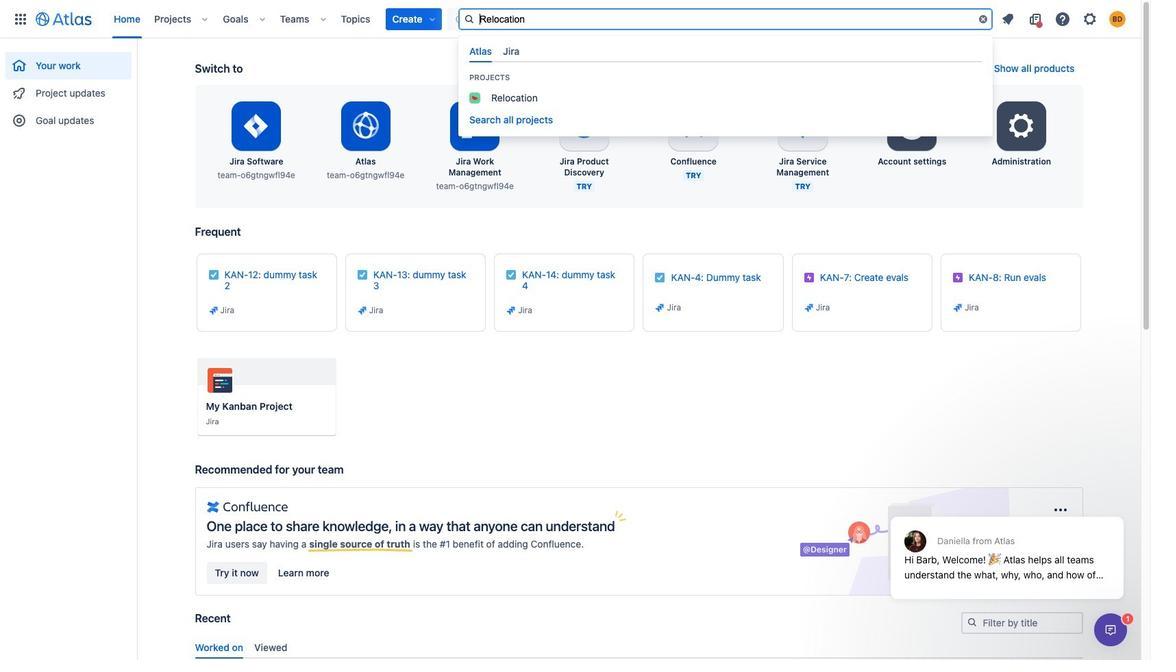 Task type: vqa. For each thing, say whether or not it's contained in the screenshot.
the topmost tab list
yes



Task type: describe. For each thing, give the bounding box(es) containing it.
1 vertical spatial settings image
[[896, 110, 929, 143]]

cross-flow recommendation banner element
[[195, 463, 1083, 612]]

Search Atlas field
[[459, 8, 993, 30]]

0 vertical spatial dialog
[[884, 483, 1131, 609]]

switch to... image
[[12, 11, 29, 27]]

2 tab from the left
[[498, 39, 525, 62]]

help image
[[1055, 11, 1071, 27]]

top element
[[8, 0, 856, 38]]

Filter by title field
[[963, 614, 1082, 633]]

search image
[[464, 13, 475, 24]]

1 vertical spatial tab list
[[190, 636, 1089, 659]]

1 horizontal spatial settings image
[[1082, 11, 1099, 27]]



Task type: locate. For each thing, give the bounding box(es) containing it.
0 vertical spatial tab list
[[464, 39, 988, 62]]

notifications image
[[1000, 11, 1017, 27]]

1 vertical spatial dialog
[[1095, 614, 1128, 646]]

0 horizontal spatial settings image
[[896, 110, 929, 143]]

jira image
[[655, 302, 666, 313], [804, 302, 815, 313], [804, 302, 815, 313], [953, 302, 964, 313], [208, 305, 219, 316], [208, 305, 219, 316], [357, 305, 368, 316]]

settings image
[[1005, 110, 1038, 143]]

tab
[[464, 39, 498, 62], [498, 39, 525, 62]]

confluence image
[[207, 499, 288, 515], [207, 499, 288, 515]]

dialog
[[884, 483, 1131, 609], [1095, 614, 1128, 646]]

1 tab from the left
[[464, 39, 498, 62]]

tab list
[[464, 39, 988, 62], [190, 636, 1089, 659]]

jira image
[[655, 302, 666, 313], [953, 302, 964, 313], [357, 305, 368, 316], [506, 305, 517, 316], [506, 305, 517, 316]]

None search field
[[459, 8, 993, 30]]

0 vertical spatial settings image
[[1082, 11, 1099, 27]]

group
[[5, 38, 132, 138]]

clear search session image
[[978, 13, 989, 24]]

account image
[[1110, 11, 1126, 27]]

settings image
[[1082, 11, 1099, 27], [896, 110, 929, 143]]

banner
[[0, 0, 1141, 136]]

search image
[[967, 617, 978, 628]]



